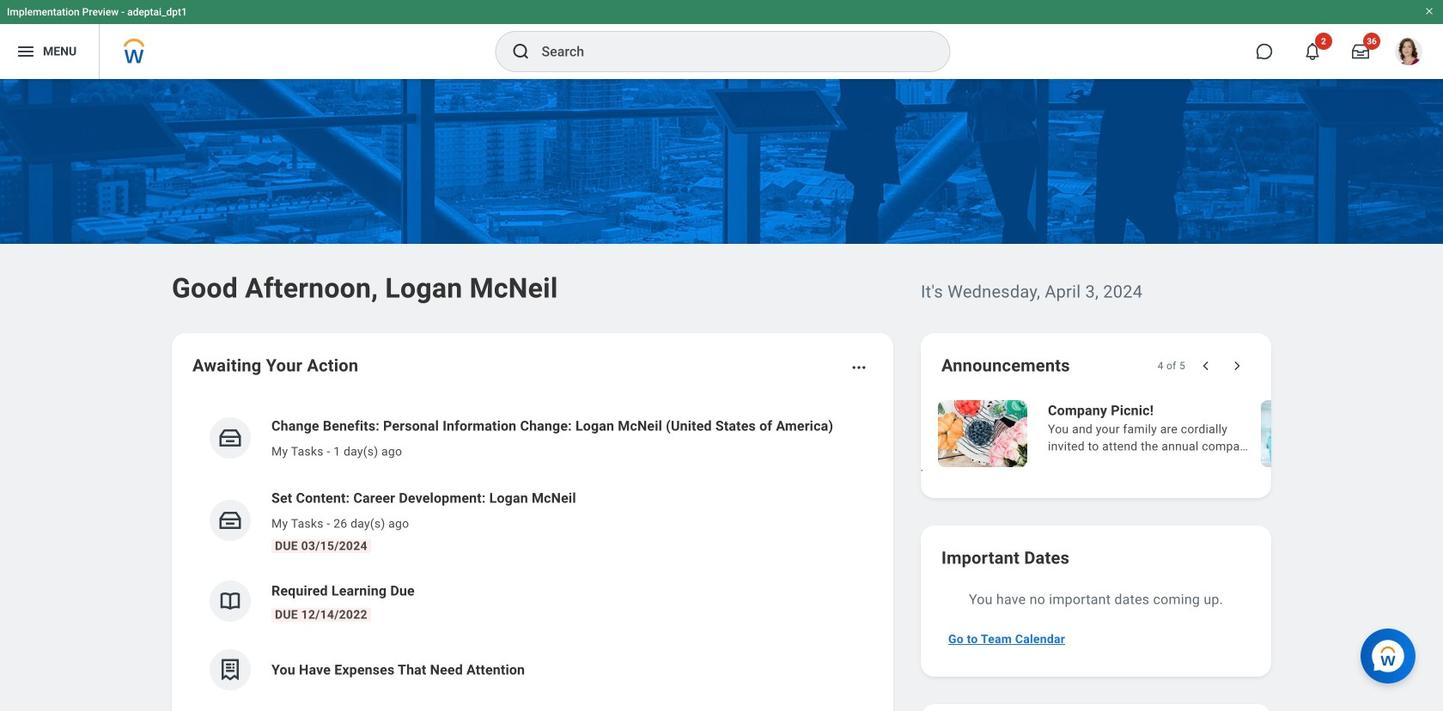Task type: vqa. For each thing, say whether or not it's contained in the screenshot.
list
yes



Task type: describe. For each thing, give the bounding box(es) containing it.
book open image
[[217, 589, 243, 614]]

notifications large image
[[1304, 43, 1322, 60]]

justify image
[[15, 41, 36, 62]]

inbox large image
[[1352, 43, 1370, 60]]



Task type: locate. For each thing, give the bounding box(es) containing it.
list
[[0, 399, 1444, 478], [192, 402, 873, 705]]

close environment banner image
[[1425, 6, 1435, 16]]

main content
[[0, 79, 1444, 711]]

inbox image
[[217, 425, 243, 451], [217, 508, 243, 534]]

profile logan mcneil image
[[1395, 38, 1423, 69]]

chevron right small image
[[1229, 357, 1246, 375]]

2 inbox image from the top
[[217, 508, 243, 534]]

0 vertical spatial inbox image
[[217, 425, 243, 451]]

1 inbox image from the top
[[217, 425, 243, 451]]

search image
[[511, 41, 531, 62]]

dashboard expenses image
[[217, 657, 243, 683]]

1 vertical spatial inbox image
[[217, 508, 243, 534]]

status
[[1158, 359, 1186, 373]]

banner
[[0, 0, 1444, 79]]

chevron left small image
[[1198, 357, 1215, 375]]

Search Workday  search field
[[542, 33, 915, 70]]



